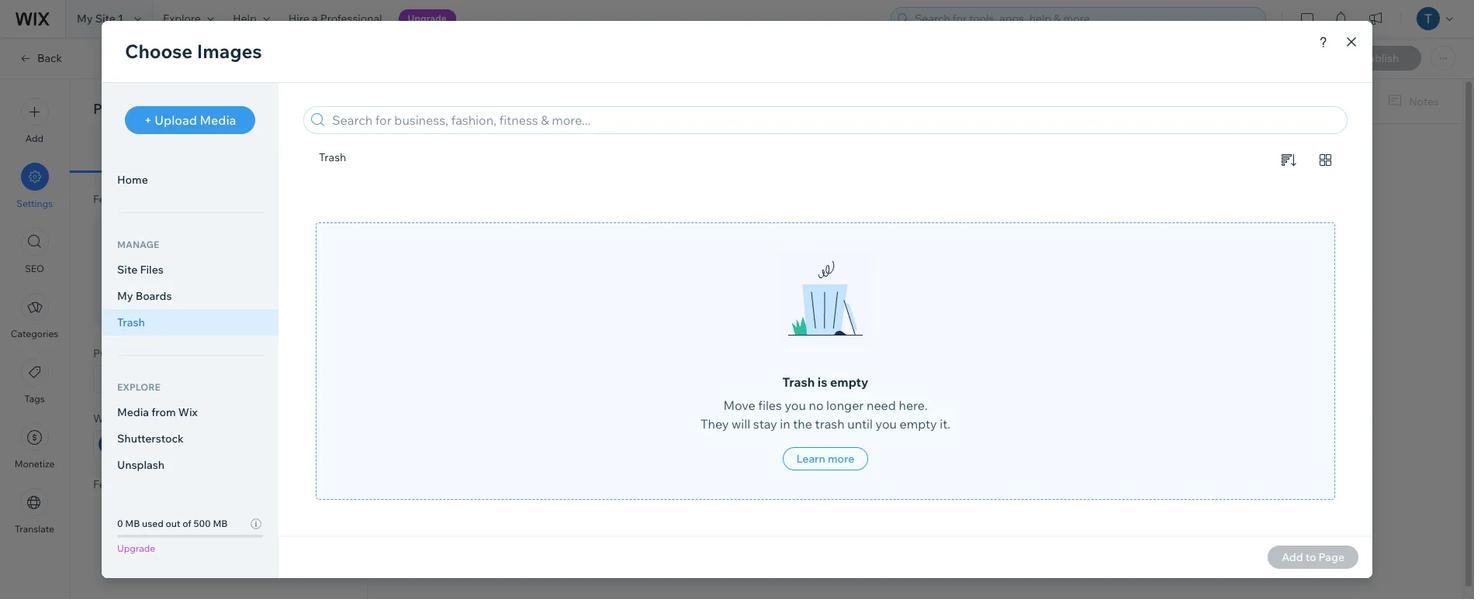 Task type: vqa. For each thing, say whether or not it's contained in the screenshot.
CDN
no



Task type: describe. For each thing, give the bounding box(es) containing it.
settings
[[126, 100, 179, 118]]

translate
[[15, 524, 54, 535]]

my
[[77, 12, 93, 26]]

add button
[[21, 98, 48, 144]]

post
[[155, 478, 178, 492]]

this
[[134, 478, 153, 492]]

upgrade
[[408, 12, 447, 24]]

help
[[233, 12, 257, 26]]

site
[[95, 12, 116, 26]]

Publish date field
[[117, 366, 338, 393]]

featured
[[93, 192, 139, 206]]

writer
[[93, 412, 125, 426]]

post
[[93, 100, 122, 118]]

notes button
[[1381, 91, 1444, 112]]

menu containing add
[[0, 88, 69, 545]]

paragraph button
[[636, 89, 707, 111]]

tags button
[[21, 359, 48, 405]]

hire a professional
[[288, 12, 382, 26]]

publish date
[[93, 347, 156, 361]]

explore
[[163, 12, 201, 26]]

advanced
[[267, 149, 318, 163]]

help button
[[223, 0, 279, 37]]

hire a professional link
[[279, 0, 392, 37]]



Task type: locate. For each thing, give the bounding box(es) containing it.
settings button
[[16, 163, 53, 210]]

categories
[[11, 328, 58, 340]]

publish
[[93, 347, 130, 361]]

a
[[312, 12, 318, 26]]

categories button
[[11, 293, 58, 340]]

upgrade button
[[399, 9, 456, 28]]

menu
[[0, 88, 69, 545]]

settings
[[16, 198, 53, 210]]

advanced button
[[218, 140, 367, 173]]

back
[[37, 51, 62, 65]]

date
[[133, 347, 156, 361]]

monetize
[[14, 459, 55, 470]]

translate button
[[15, 489, 54, 535]]

Writer field
[[117, 431, 321, 458]]

add
[[25, 133, 44, 144]]

1
[[118, 12, 123, 26]]

feature this post
[[93, 478, 178, 492]]

professional
[[320, 12, 382, 26]]

notes
[[1409, 94, 1439, 108]]

hire
[[288, 12, 309, 26]]

seo
[[25, 263, 44, 275]]

paragraph
[[639, 93, 692, 107]]

seo button
[[21, 228, 48, 275]]

monetize button
[[14, 424, 55, 470]]

image
[[141, 192, 173, 206]]

back button
[[19, 51, 62, 65]]

featured image
[[93, 192, 173, 206]]

tags
[[24, 393, 45, 405]]

post settings
[[93, 100, 179, 118]]

Search for tools, apps, help & more... field
[[910, 8, 1261, 29]]

feature
[[93, 478, 132, 492]]

my site 1
[[77, 12, 123, 26]]



